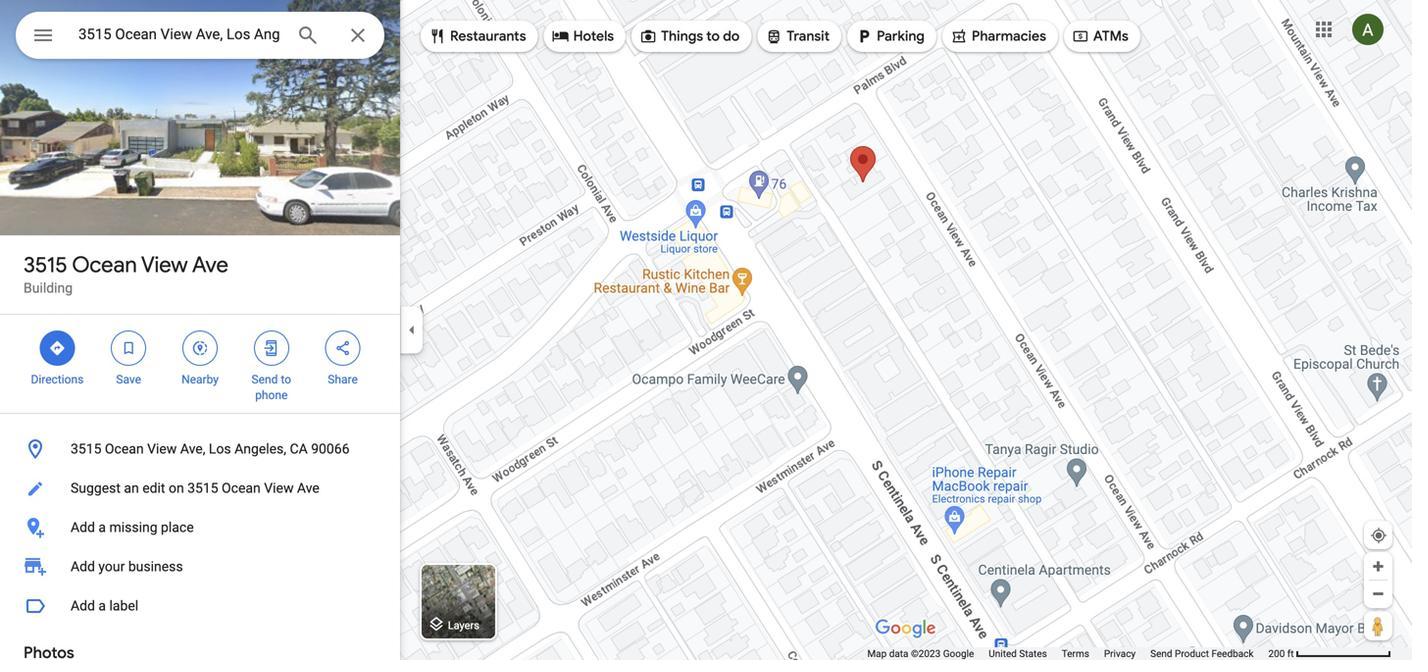 Task type: vqa. For each thing, say whether or not it's contained in the screenshot.


Task type: describe. For each thing, give the bounding box(es) containing it.
 atms
[[1072, 26, 1129, 47]]

things
[[661, 27, 704, 45]]

united states
[[989, 648, 1048, 660]]

view for ave,
[[147, 441, 177, 457]]

parking
[[877, 27, 925, 45]]

google
[[944, 648, 975, 660]]


[[263, 338, 280, 359]]

suggest an edit on 3515 ocean view ave button
[[0, 469, 400, 508]]

google maps element
[[0, 0, 1413, 660]]

ave inside 3515 ocean view ave building
[[192, 251, 229, 279]]

united states button
[[989, 648, 1048, 660]]

restaurants
[[450, 27, 527, 45]]

3515 for ave
[[24, 251, 67, 279]]

angeles,
[[235, 441, 287, 457]]

do
[[723, 27, 740, 45]]

a for missing
[[98, 520, 106, 536]]

ocean inside 'button'
[[222, 480, 261, 496]]

zoom out image
[[1372, 587, 1386, 601]]

footer inside google maps 'element'
[[868, 648, 1269, 660]]

atms
[[1094, 27, 1129, 45]]

google account: angela cha  
(angela.cha@adept.ai) image
[[1353, 14, 1384, 45]]

suggest an edit on 3515 ocean view ave
[[71, 480, 320, 496]]

©2023
[[911, 648, 941, 660]]

3515 inside 'button'
[[188, 480, 218, 496]]

actions for 3515 ocean view ave region
[[0, 315, 400, 413]]

data
[[890, 648, 909, 660]]


[[951, 26, 968, 47]]

business
[[128, 559, 183, 575]]


[[120, 338, 138, 359]]

200
[[1269, 648, 1286, 660]]

send for send to phone
[[252, 373, 278, 387]]


[[856, 26, 873, 47]]

nearby
[[182, 373, 219, 387]]

transit
[[787, 27, 830, 45]]


[[48, 338, 66, 359]]

3515 for ave,
[[71, 441, 101, 457]]

states
[[1020, 648, 1048, 660]]


[[191, 338, 209, 359]]

 hotels
[[552, 26, 614, 47]]

3515 Ocean View Ave, Los Angeles, CA 90066 field
[[16, 12, 385, 59]]

show street view coverage image
[[1365, 611, 1393, 641]]

200 ft
[[1269, 648, 1295, 660]]

ca
[[290, 441, 308, 457]]

 button
[[16, 12, 71, 63]]

add a label button
[[0, 587, 400, 626]]

suggest
[[71, 480, 121, 496]]

place
[[161, 520, 194, 536]]

pharmacies
[[972, 27, 1047, 45]]

send for send product feedback
[[1151, 648, 1173, 660]]

hotels
[[574, 27, 614, 45]]

label
[[109, 598, 138, 614]]

terms button
[[1062, 648, 1090, 660]]

privacy
[[1105, 648, 1136, 660]]

add for add a missing place
[[71, 520, 95, 536]]


[[429, 26, 446, 47]]

save
[[116, 373, 141, 387]]

none field inside "3515 ocean view ave, los angeles, ca 90066" field
[[78, 23, 281, 46]]

 pharmacies
[[951, 26, 1047, 47]]

 transit
[[766, 26, 830, 47]]

add for add your business
[[71, 559, 95, 575]]

phone
[[255, 389, 288, 402]]


[[552, 26, 570, 47]]

show your location image
[[1371, 527, 1388, 545]]



Task type: locate. For each thing, give the bounding box(es) containing it.
3 add from the top
[[71, 598, 95, 614]]

collapse side panel image
[[401, 319, 423, 341]]

ft
[[1288, 648, 1295, 660]]

to inside  things to do
[[707, 27, 720, 45]]

ave
[[192, 251, 229, 279], [297, 480, 320, 496]]

add down suggest at bottom left
[[71, 520, 95, 536]]

None field
[[78, 23, 281, 46]]

2 horizontal spatial 3515
[[188, 480, 218, 496]]

to left do
[[707, 27, 720, 45]]

add your business link
[[0, 547, 400, 587]]


[[1072, 26, 1090, 47]]

1 vertical spatial send
[[1151, 648, 1173, 660]]

send to phone
[[252, 373, 291, 402]]

1 horizontal spatial ave
[[297, 480, 320, 496]]

2 vertical spatial view
[[264, 480, 294, 496]]

layers
[[448, 619, 480, 632]]

1 horizontal spatial 3515
[[71, 441, 101, 457]]

1 vertical spatial add
[[71, 559, 95, 575]]

ave up the 
[[192, 251, 229, 279]]

0 vertical spatial 3515
[[24, 251, 67, 279]]

add
[[71, 520, 95, 536], [71, 559, 95, 575], [71, 598, 95, 614]]

send inside send to phone
[[252, 373, 278, 387]]

1 horizontal spatial send
[[1151, 648, 1173, 660]]

 search field
[[16, 12, 385, 63]]

building
[[24, 280, 73, 296]]

0 vertical spatial add
[[71, 520, 95, 536]]

to
[[707, 27, 720, 45], [281, 373, 291, 387]]

3515 up building
[[24, 251, 67, 279]]

0 horizontal spatial 3515
[[24, 251, 67, 279]]

0 horizontal spatial send
[[252, 373, 278, 387]]


[[334, 338, 352, 359]]

1 a from the top
[[98, 520, 106, 536]]

send
[[252, 373, 278, 387], [1151, 648, 1173, 660]]

send inside 'send product feedback' button
[[1151, 648, 1173, 660]]

a left label
[[98, 598, 106, 614]]

0 vertical spatial to
[[707, 27, 720, 45]]

product
[[1175, 648, 1210, 660]]

add for add a label
[[71, 598, 95, 614]]

0 horizontal spatial ave
[[192, 251, 229, 279]]

3515 ocean view ave, los angeles, ca 90066
[[71, 441, 350, 457]]

0 vertical spatial send
[[252, 373, 278, 387]]

2 vertical spatial ocean
[[222, 480, 261, 496]]

a left missing
[[98, 520, 106, 536]]

view inside button
[[147, 441, 177, 457]]

directions
[[31, 373, 84, 387]]

a inside add a label button
[[98, 598, 106, 614]]

a inside the add a missing place button
[[98, 520, 106, 536]]

a
[[98, 520, 106, 536], [98, 598, 106, 614]]

ocean down "angeles,"
[[222, 480, 261, 496]]

terms
[[1062, 648, 1090, 660]]

add a missing place
[[71, 520, 194, 536]]

view inside 'button'
[[264, 480, 294, 496]]

0 vertical spatial a
[[98, 520, 106, 536]]

2 vertical spatial 3515
[[188, 480, 218, 496]]

ocean for ave,
[[105, 441, 144, 457]]

1 vertical spatial ave
[[297, 480, 320, 496]]

ocean up building
[[72, 251, 137, 279]]

ocean for ave
[[72, 251, 137, 279]]

to up phone
[[281, 373, 291, 387]]

1 vertical spatial view
[[147, 441, 177, 457]]

map data ©2023 google
[[868, 648, 975, 660]]

 parking
[[856, 26, 925, 47]]

zoom in image
[[1372, 559, 1386, 574]]

ave,
[[180, 441, 206, 457]]

2 a from the top
[[98, 598, 106, 614]]

footer containing map data ©2023 google
[[868, 648, 1269, 660]]

add left label
[[71, 598, 95, 614]]

view inside 3515 ocean view ave building
[[141, 251, 188, 279]]

map
[[868, 648, 887, 660]]

united
[[989, 648, 1017, 660]]

1 add from the top
[[71, 520, 95, 536]]

3515 ocean view ave building
[[24, 251, 229, 296]]

ocean inside button
[[105, 441, 144, 457]]

to inside send to phone
[[281, 373, 291, 387]]


[[31, 21, 55, 50]]

ave inside 'button'
[[297, 480, 320, 496]]

view for ave
[[141, 251, 188, 279]]

your
[[98, 559, 125, 575]]

2 vertical spatial add
[[71, 598, 95, 614]]

send left product
[[1151, 648, 1173, 660]]

los
[[209, 441, 231, 457]]

0 vertical spatial ocean
[[72, 251, 137, 279]]

an
[[124, 480, 139, 496]]

3515 up suggest at bottom left
[[71, 441, 101, 457]]

add a label
[[71, 598, 138, 614]]

a for label
[[98, 598, 106, 614]]

feedback
[[1212, 648, 1254, 660]]

3515 inside button
[[71, 441, 101, 457]]

ave down ca
[[297, 480, 320, 496]]

0 vertical spatial view
[[141, 251, 188, 279]]

3515
[[24, 251, 67, 279], [71, 441, 101, 457], [188, 480, 218, 496]]

3515 inside 3515 ocean view ave building
[[24, 251, 67, 279]]

3515 ocean view ave, los angeles, ca 90066 button
[[0, 430, 400, 469]]

3515 ocean view ave main content
[[0, 0, 400, 660]]

on
[[169, 480, 184, 496]]

ocean inside 3515 ocean view ave building
[[72, 251, 137, 279]]

add your business
[[71, 559, 183, 575]]

privacy button
[[1105, 648, 1136, 660]]

footer
[[868, 648, 1269, 660]]

200 ft button
[[1269, 648, 1392, 660]]

1 vertical spatial a
[[98, 598, 106, 614]]

send product feedback
[[1151, 648, 1254, 660]]

1 vertical spatial to
[[281, 373, 291, 387]]

0 horizontal spatial to
[[281, 373, 291, 387]]

share
[[328, 373, 358, 387]]


[[766, 26, 783, 47]]

0 vertical spatial ave
[[192, 251, 229, 279]]

view
[[141, 251, 188, 279], [147, 441, 177, 457], [264, 480, 294, 496]]

3515 right on
[[188, 480, 218, 496]]

missing
[[109, 520, 158, 536]]

1 vertical spatial ocean
[[105, 441, 144, 457]]

2 add from the top
[[71, 559, 95, 575]]

edit
[[142, 480, 165, 496]]

 things to do
[[640, 26, 740, 47]]

send product feedback button
[[1151, 648, 1254, 660]]

ocean up an
[[105, 441, 144, 457]]

add left your
[[71, 559, 95, 575]]

1 vertical spatial 3515
[[71, 441, 101, 457]]

send up phone
[[252, 373, 278, 387]]

1 horizontal spatial to
[[707, 27, 720, 45]]

ocean
[[72, 251, 137, 279], [105, 441, 144, 457], [222, 480, 261, 496]]


[[640, 26, 658, 47]]

 restaurants
[[429, 26, 527, 47]]

90066
[[311, 441, 350, 457]]

add a missing place button
[[0, 508, 400, 547]]



